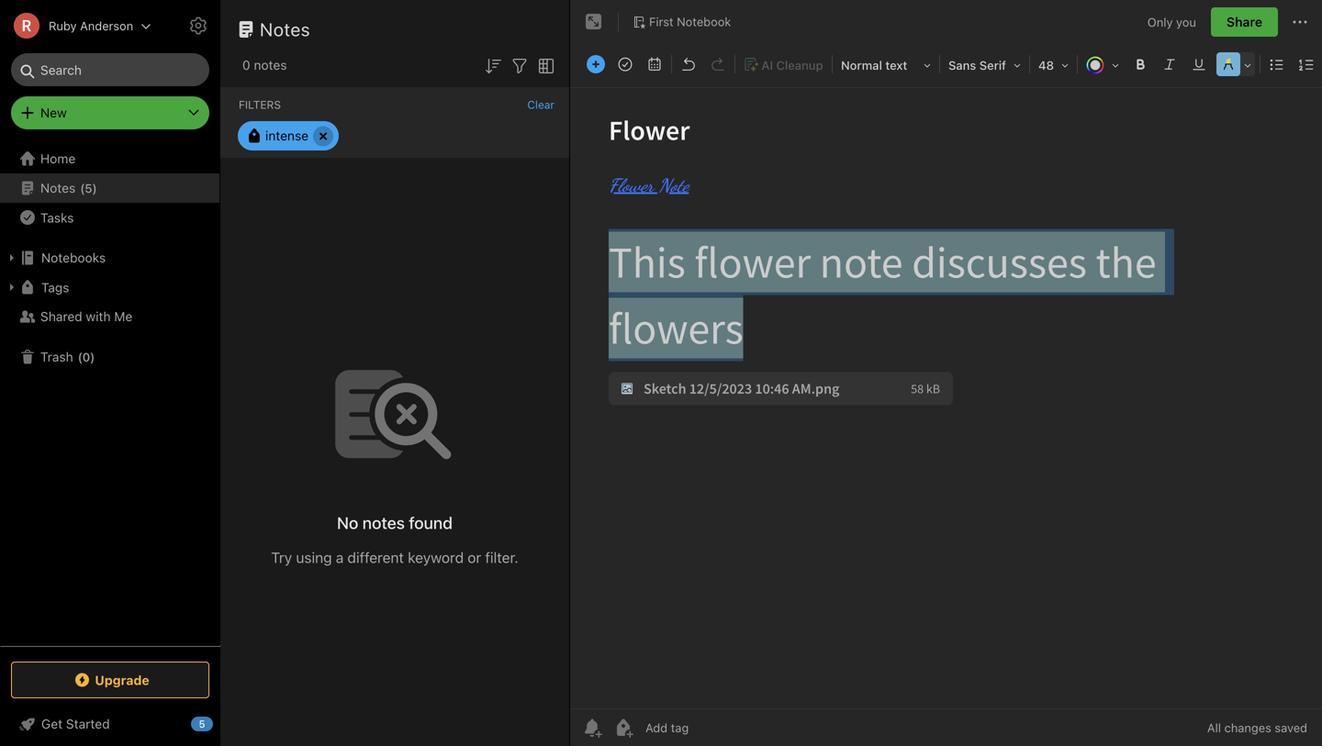 Task type: describe. For each thing, give the bounding box(es) containing it.
different
[[348, 549, 404, 567]]

) for trash
[[90, 350, 95, 364]]

tasks button
[[0, 203, 219, 232]]

Heading level field
[[835, 51, 938, 78]]

Help and Learning task checklist field
[[0, 710, 220, 739]]

notes ( 5 )
[[40, 180, 97, 196]]

add tag image
[[613, 717, 635, 739]]

add filters image
[[509, 55, 531, 77]]

ruby
[[49, 19, 77, 33]]

notes for no
[[363, 513, 405, 533]]

tasks
[[40, 210, 74, 225]]

get started
[[41, 717, 110, 732]]

undo image
[[676, 51, 702, 77]]

normal text
[[841, 58, 908, 72]]

calendar event image
[[642, 51, 668, 77]]

tree containing home
[[0, 144, 220, 646]]

keyword
[[408, 549, 464, 567]]

Add filters field
[[509, 53, 531, 77]]

you
[[1177, 15, 1197, 29]]

task image
[[613, 51, 638, 77]]

notes for notes ( 5 )
[[40, 180, 76, 196]]

anderson
[[80, 19, 133, 33]]

bulleted list image
[[1265, 51, 1290, 77]]

new
[[40, 105, 67, 120]]

) for notes
[[92, 181, 97, 195]]

expand tags image
[[5, 280, 19, 295]]

share
[[1227, 14, 1263, 29]]

Note Editor text field
[[570, 88, 1323, 709]]

text
[[886, 58, 908, 72]]

5 inside notes ( 5 )
[[85, 181, 92, 195]]

shared with me link
[[0, 302, 219, 332]]

add a reminder image
[[581, 717, 603, 739]]

expand note image
[[583, 11, 605, 33]]

saved
[[1275, 721, 1308, 735]]

0 inside the "trash ( 0 )"
[[83, 350, 90, 364]]

first notebook button
[[626, 9, 738, 35]]

ruby anderson
[[49, 19, 133, 33]]

only you
[[1148, 15, 1197, 29]]

home link
[[0, 144, 220, 174]]

new button
[[11, 96, 209, 129]]

clear button
[[527, 98, 555, 111]]

bold image
[[1128, 51, 1154, 77]]

More actions field
[[1289, 7, 1311, 37]]

notes for notes
[[260, 18, 310, 40]]

Search text field
[[24, 53, 197, 86]]

Font family field
[[942, 51, 1028, 78]]

only
[[1148, 15, 1173, 29]]

upgrade button
[[11, 662, 209, 699]]

Add tag field
[[644, 720, 782, 736]]

numbered list image
[[1294, 51, 1320, 77]]

trash ( 0 )
[[40, 349, 95, 365]]

filters
[[239, 98, 281, 111]]

Font color field
[[1080, 51, 1126, 78]]

Sort options field
[[482, 53, 504, 77]]

clear
[[527, 98, 555, 111]]



Task type: vqa. For each thing, say whether or not it's contained in the screenshot.
Just Now
no



Task type: locate. For each thing, give the bounding box(es) containing it.
notebooks link
[[0, 243, 219, 273]]

no
[[337, 513, 359, 533]]

0 up filters
[[242, 57, 250, 73]]

Insert field
[[582, 51, 610, 77]]

0 horizontal spatial 5
[[85, 181, 92, 195]]

None search field
[[24, 53, 197, 86]]

me
[[114, 309, 132, 324]]

shared
[[40, 309, 82, 324]]

sans
[[949, 58, 977, 72]]

notes for 0
[[254, 57, 287, 73]]

intense button
[[238, 121, 339, 151]]

notebooks
[[41, 250, 106, 265]]

( right trash
[[78, 350, 83, 364]]

notes up filters
[[254, 57, 287, 73]]

try
[[271, 549, 292, 567]]

1 horizontal spatial 5
[[199, 719, 205, 731]]

0 notes
[[242, 57, 287, 73]]

0 vertical spatial 5
[[85, 181, 92, 195]]

changes
[[1225, 721, 1272, 735]]

underline image
[[1187, 51, 1212, 77]]

( for notes
[[80, 181, 85, 195]]

5 left click to collapse image
[[199, 719, 205, 731]]

notes up the different
[[363, 513, 405, 533]]

1 vertical spatial (
[[78, 350, 83, 364]]

or
[[468, 549, 481, 567]]

0 right trash
[[83, 350, 90, 364]]

0 horizontal spatial 0
[[83, 350, 90, 364]]

1 vertical spatial 0
[[83, 350, 90, 364]]

notes
[[260, 18, 310, 40], [40, 180, 76, 196]]

) down home link
[[92, 181, 97, 195]]

italic image
[[1157, 51, 1183, 77]]

0 vertical spatial notes
[[260, 18, 310, 40]]

try using a different keyword or filter.
[[271, 549, 519, 567]]

no notes found
[[337, 513, 453, 533]]

share button
[[1211, 7, 1278, 37]]

5 inside help and learning task checklist field
[[199, 719, 205, 731]]

5 down home link
[[85, 181, 92, 195]]

notes up 0 notes
[[260, 18, 310, 40]]

( inside notes ( 5 )
[[80, 181, 85, 195]]

first notebook
[[649, 15, 731, 29]]

1 horizontal spatial 0
[[242, 57, 250, 73]]

( inside the "trash ( 0 )"
[[78, 350, 83, 364]]

0 vertical spatial notes
[[254, 57, 287, 73]]

Highlight field
[[1214, 51, 1258, 78]]

get
[[41, 717, 63, 732]]

tags button
[[0, 273, 219, 302]]

notebook
[[677, 15, 731, 29]]

all
[[1208, 721, 1221, 735]]

all changes saved
[[1208, 721, 1308, 735]]

( for trash
[[78, 350, 83, 364]]

0 vertical spatial 0
[[242, 57, 250, 73]]

tree
[[0, 144, 220, 646]]

a
[[336, 549, 344, 567]]

sans serif
[[949, 58, 1007, 72]]

1 vertical spatial notes
[[40, 180, 76, 196]]

first
[[649, 15, 674, 29]]

View options field
[[531, 53, 557, 77]]

note window element
[[570, 0, 1323, 747]]

notes down home
[[40, 180, 76, 196]]

( down home link
[[80, 181, 85, 195]]

more actions image
[[1289, 11, 1311, 33]]

Account field
[[0, 7, 152, 44]]

using
[[296, 549, 332, 567]]

) inside notes ( 5 )
[[92, 181, 97, 195]]

1 vertical spatial 5
[[199, 719, 205, 731]]

1 vertical spatial )
[[90, 350, 95, 364]]

started
[[66, 717, 110, 732]]

upgrade
[[95, 673, 149, 688]]

settings image
[[187, 15, 209, 37]]

1 horizontal spatial notes
[[260, 18, 310, 40]]

1 vertical spatial notes
[[363, 513, 405, 533]]

intense
[[265, 128, 309, 143]]

serif
[[980, 58, 1007, 72]]

0 vertical spatial )
[[92, 181, 97, 195]]

0 horizontal spatial notes
[[254, 57, 287, 73]]

shared with me
[[40, 309, 132, 324]]

Font size field
[[1032, 51, 1075, 78]]

filter.
[[485, 549, 519, 567]]

trash
[[40, 349, 73, 365]]

notes
[[254, 57, 287, 73], [363, 513, 405, 533]]

found
[[409, 513, 453, 533]]

)
[[92, 181, 97, 195], [90, 350, 95, 364]]

) inside the "trash ( 0 )"
[[90, 350, 95, 364]]

0
[[242, 57, 250, 73], [83, 350, 90, 364]]

with
[[86, 309, 111, 324]]

expand notebooks image
[[5, 251, 19, 265]]

normal
[[841, 58, 883, 72]]

home
[[40, 151, 76, 166]]

) right trash
[[90, 350, 95, 364]]

tags
[[41, 280, 69, 295]]

0 vertical spatial (
[[80, 181, 85, 195]]

48
[[1039, 58, 1054, 72]]

5
[[85, 181, 92, 195], [199, 719, 205, 731]]

(
[[80, 181, 85, 195], [78, 350, 83, 364]]

click to collapse image
[[214, 713, 227, 735]]

1 horizontal spatial notes
[[363, 513, 405, 533]]

0 horizontal spatial notes
[[40, 180, 76, 196]]



